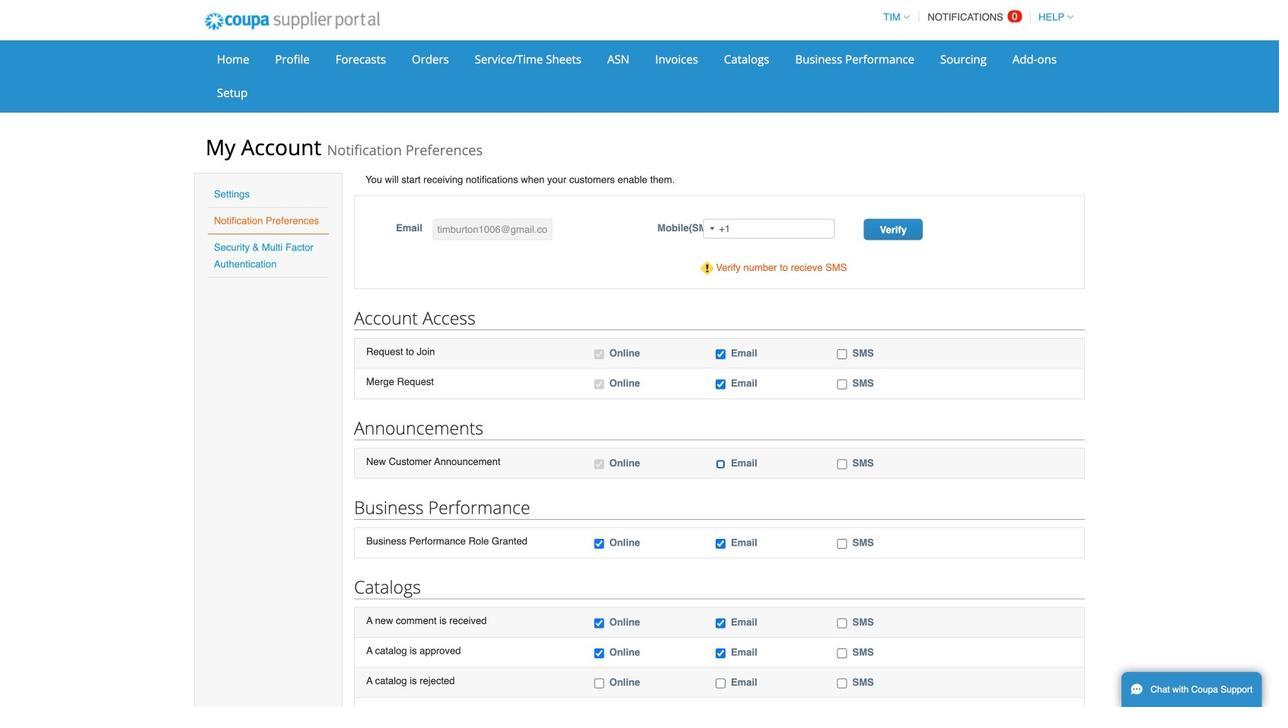 Task type: describe. For each thing, give the bounding box(es) containing it.
coupa supplier portal image
[[194, 2, 390, 40]]

telephone country code image
[[710, 227, 714, 230]]



Task type: locate. For each thing, give the bounding box(es) containing it.
None text field
[[433, 219, 552, 240]]

None checkbox
[[594, 350, 604, 359], [716, 350, 726, 359], [716, 380, 726, 390], [716, 459, 726, 469], [837, 459, 847, 469], [594, 539, 604, 549], [716, 539, 726, 549], [716, 619, 726, 628], [594, 649, 604, 659], [716, 649, 726, 659], [716, 679, 726, 689], [594, 350, 604, 359], [716, 350, 726, 359], [716, 380, 726, 390], [716, 459, 726, 469], [837, 459, 847, 469], [594, 539, 604, 549], [716, 539, 726, 549], [716, 619, 726, 628], [594, 649, 604, 659], [716, 649, 726, 659], [716, 679, 726, 689]]

None checkbox
[[837, 350, 847, 359], [594, 380, 604, 390], [837, 380, 847, 390], [594, 459, 604, 469], [837, 539, 847, 549], [594, 619, 604, 628], [837, 619, 847, 628], [837, 649, 847, 659], [594, 679, 604, 689], [837, 679, 847, 689], [837, 350, 847, 359], [594, 380, 604, 390], [837, 380, 847, 390], [594, 459, 604, 469], [837, 539, 847, 549], [594, 619, 604, 628], [837, 619, 847, 628], [837, 649, 847, 659], [594, 679, 604, 689], [837, 679, 847, 689]]

navigation
[[877, 2, 1073, 32]]

+1 201-555-0123 text field
[[703, 219, 835, 239]]

Telephone country code field
[[704, 220, 719, 238]]



Task type: vqa. For each thing, say whether or not it's contained in the screenshot.
Telephone country code ICON
yes



